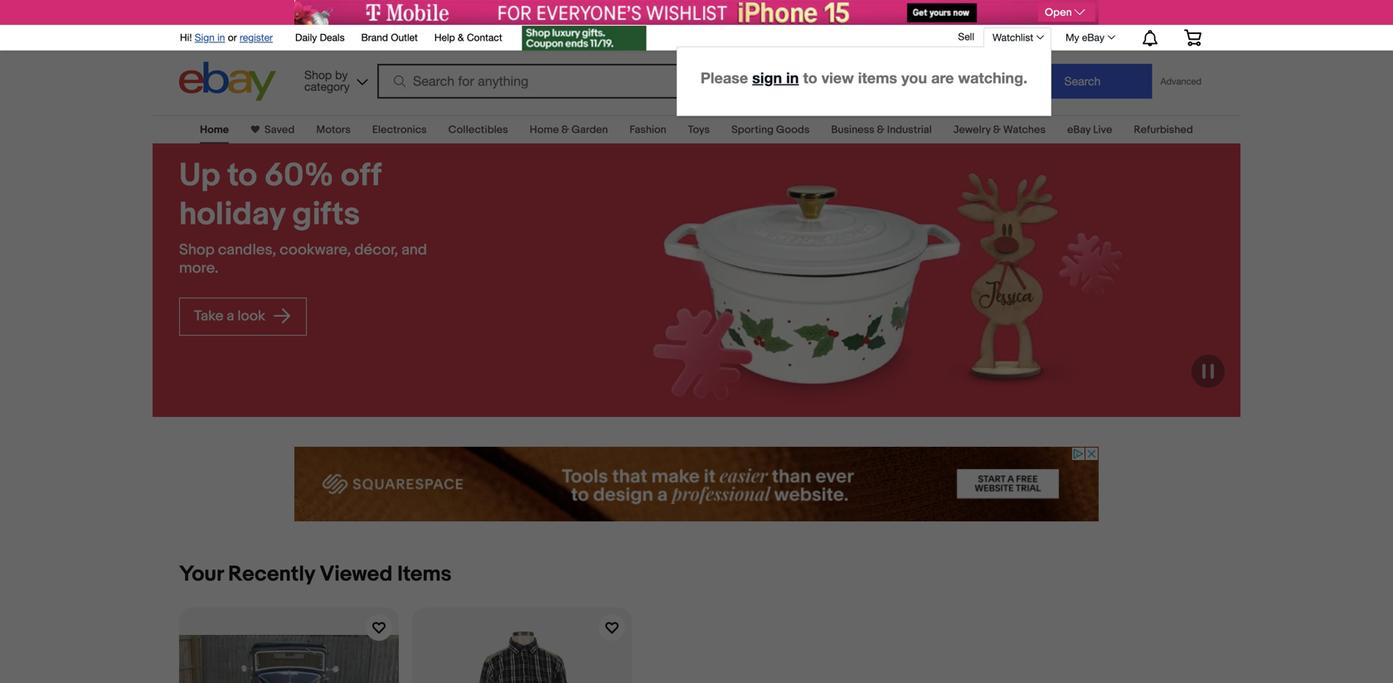 Task type: vqa. For each thing, say whether or not it's contained in the screenshot.
watchlist
yes



Task type: locate. For each thing, give the bounding box(es) containing it.
1 vertical spatial advertisement region
[[295, 447, 1099, 522]]

view
[[822, 69, 854, 87]]

up to 60% off holiday gifts shop candles, cookware, décor, and more.
[[179, 157, 427, 278]]

to left view
[[803, 69, 818, 87]]

look
[[238, 307, 265, 325]]

contact
[[467, 32, 502, 43]]

& right help
[[458, 32, 464, 43]]

ebay right my
[[1083, 32, 1105, 43]]

banner
[[0, 21, 1394, 684]]

you
[[902, 69, 928, 87]]

2 home from the left
[[530, 124, 559, 136]]

0 vertical spatial to
[[803, 69, 818, 87]]

home for home
[[200, 124, 229, 136]]

home left the garden
[[530, 124, 559, 136]]

& inside 'link'
[[458, 32, 464, 43]]

refurbished link
[[1134, 124, 1194, 136]]

to
[[803, 69, 818, 87], [227, 157, 257, 195]]

0 vertical spatial in
[[217, 32, 225, 43]]

0 vertical spatial ebay
[[1083, 32, 1105, 43]]

home up up
[[200, 124, 229, 136]]

live
[[1094, 124, 1113, 136]]

watchlist link
[[984, 27, 1052, 47]]

0 vertical spatial advertisement region
[[295, 0, 1099, 25]]

in for sign in
[[217, 32, 225, 43]]

& for business
[[877, 124, 885, 136]]

watchlist
[[993, 32, 1034, 43]]

sporting goods link
[[732, 124, 810, 136]]

in left or in the top left of the page
[[217, 32, 225, 43]]

home & garden
[[530, 124, 608, 136]]

please
[[701, 69, 748, 87]]

sign
[[753, 69, 782, 87]]

ebay
[[1083, 32, 1105, 43], [1068, 124, 1091, 136]]

advanced link
[[1153, 65, 1210, 98]]

& for jewelry
[[994, 124, 1001, 136]]

sporting goods
[[732, 124, 810, 136]]

sign in link
[[195, 32, 225, 43]]

ebay live
[[1068, 124, 1113, 136]]

60%
[[264, 157, 334, 195]]

my
[[1066, 32, 1080, 43]]

refurbished
[[1134, 124, 1194, 136]]

recently
[[228, 562, 315, 588]]

brand
[[361, 32, 388, 43]]

1 home from the left
[[200, 124, 229, 136]]

take
[[194, 307, 224, 325]]

up
[[179, 157, 220, 195]]

register link
[[240, 32, 273, 43]]

advertisement region
[[295, 0, 1099, 25], [295, 447, 1099, 522]]

up to 60% off holiday gifts link
[[179, 157, 455, 234]]

garden
[[572, 124, 608, 136]]

in right sign
[[787, 69, 799, 87]]

1 horizontal spatial in
[[787, 69, 799, 87]]

brand outlet
[[361, 32, 418, 43]]

candles,
[[218, 241, 276, 259]]

in for sign in
[[787, 69, 799, 87]]

& right jewelry
[[994, 124, 1001, 136]]

0 horizontal spatial in
[[217, 32, 225, 43]]

& right business
[[877, 124, 885, 136]]

banner containing please
[[0, 21, 1394, 684]]

deals
[[320, 32, 345, 43]]

1 horizontal spatial home
[[530, 124, 559, 136]]

a
[[227, 307, 234, 325]]

ebay left live
[[1068, 124, 1091, 136]]

daily deals link
[[295, 29, 345, 47]]

0 horizontal spatial home
[[200, 124, 229, 136]]

2 advertisement region from the top
[[295, 447, 1099, 522]]

business & industrial link
[[832, 124, 932, 136]]

& left the garden
[[562, 124, 569, 136]]

1 vertical spatial ebay
[[1068, 124, 1091, 136]]

sporting
[[732, 124, 774, 136]]

0 horizontal spatial to
[[227, 157, 257, 195]]

viewed
[[320, 562, 393, 588]]

to up holiday
[[227, 157, 257, 195]]

electronics link
[[372, 124, 427, 136]]

1 vertical spatial in
[[787, 69, 799, 87]]

1 vertical spatial to
[[227, 157, 257, 195]]

toys link
[[688, 124, 710, 136]]

home & garden link
[[530, 124, 608, 136]]

are
[[932, 69, 954, 87]]

to inside 'account' navigation
[[803, 69, 818, 87]]

None submit
[[1013, 64, 1153, 99]]

home
[[200, 124, 229, 136], [530, 124, 559, 136]]

hi!
[[180, 32, 192, 43]]

&
[[458, 32, 464, 43], [562, 124, 569, 136], [877, 124, 885, 136], [994, 124, 1001, 136]]

holiday
[[179, 196, 285, 234]]

motors link
[[316, 124, 351, 136]]

jewelry & watches link
[[954, 124, 1046, 136]]

your shopping cart image
[[1184, 29, 1203, 46]]

in
[[217, 32, 225, 43], [787, 69, 799, 87]]

1 horizontal spatial to
[[803, 69, 818, 87]]

brand outlet link
[[361, 29, 418, 47]]

business
[[832, 124, 875, 136]]

take a look
[[194, 307, 269, 325]]

up to 60% off holiday gifts main content
[[0, 105, 1394, 684]]



Task type: describe. For each thing, give the bounding box(es) containing it.
collectibles
[[449, 124, 508, 136]]

and
[[402, 241, 427, 259]]

watching.
[[959, 69, 1028, 87]]

help
[[435, 32, 455, 43]]

your recently viewed items
[[179, 562, 452, 588]]

items
[[398, 562, 452, 588]]

sign in link
[[753, 69, 799, 87]]

hi! sign in or register
[[180, 32, 273, 43]]

décor,
[[355, 241, 398, 259]]

toys
[[688, 124, 710, 136]]

shop
[[179, 241, 215, 259]]

jewelry & watches
[[954, 124, 1046, 136]]

watches
[[1004, 124, 1046, 136]]

advanced
[[1161, 76, 1202, 87]]

fashion
[[630, 124, 667, 136]]

items
[[859, 69, 898, 87]]

take a look link
[[179, 298, 307, 336]]

outlet
[[391, 32, 418, 43]]

off
[[341, 157, 381, 195]]

ebay inside up to 60% off holiday gifts main content
[[1068, 124, 1091, 136]]

my ebay link
[[1057, 27, 1123, 47]]

daily deals
[[295, 32, 345, 43]]

saved
[[265, 124, 295, 136]]

ebay live link
[[1068, 124, 1113, 136]]

collectibles link
[[449, 124, 508, 136]]

account navigation
[[0, 21, 1394, 684]]

industrial
[[888, 124, 932, 136]]

daily
[[295, 32, 317, 43]]

gifts
[[292, 196, 360, 234]]

sign
[[195, 32, 215, 43]]

register
[[240, 32, 273, 43]]

or
[[228, 32, 237, 43]]

sell link
[[951, 31, 982, 42]]

none submit inside banner
[[1013, 64, 1153, 99]]

please sign in to view items you are watching.
[[701, 69, 1028, 87]]

help & contact link
[[435, 29, 502, 47]]

more.
[[179, 259, 219, 278]]

open
[[1045, 6, 1073, 19]]

your
[[179, 562, 224, 588]]

open button
[[1039, 3, 1096, 22]]

jewelry
[[954, 124, 991, 136]]

my ebay
[[1066, 32, 1105, 43]]

business & industrial
[[832, 124, 932, 136]]

electronics
[[372, 124, 427, 136]]

get the coupon image
[[522, 26, 647, 51]]

cookware,
[[280, 241, 351, 259]]

home for home & garden
[[530, 124, 559, 136]]

to inside up to 60% off holiday gifts shop candles, cookware, décor, and more.
[[227, 157, 257, 195]]

ebay inside the my ebay link
[[1083, 32, 1105, 43]]

sell
[[959, 31, 975, 42]]

fashion link
[[630, 124, 667, 136]]

help & contact
[[435, 32, 502, 43]]

saved link
[[260, 124, 295, 136]]

advertisement region inside up to 60% off holiday gifts main content
[[295, 447, 1099, 522]]

goods
[[776, 124, 810, 136]]

1 advertisement region from the top
[[295, 0, 1099, 25]]

motors
[[316, 124, 351, 136]]

& for home
[[562, 124, 569, 136]]

& for help
[[458, 32, 464, 43]]



